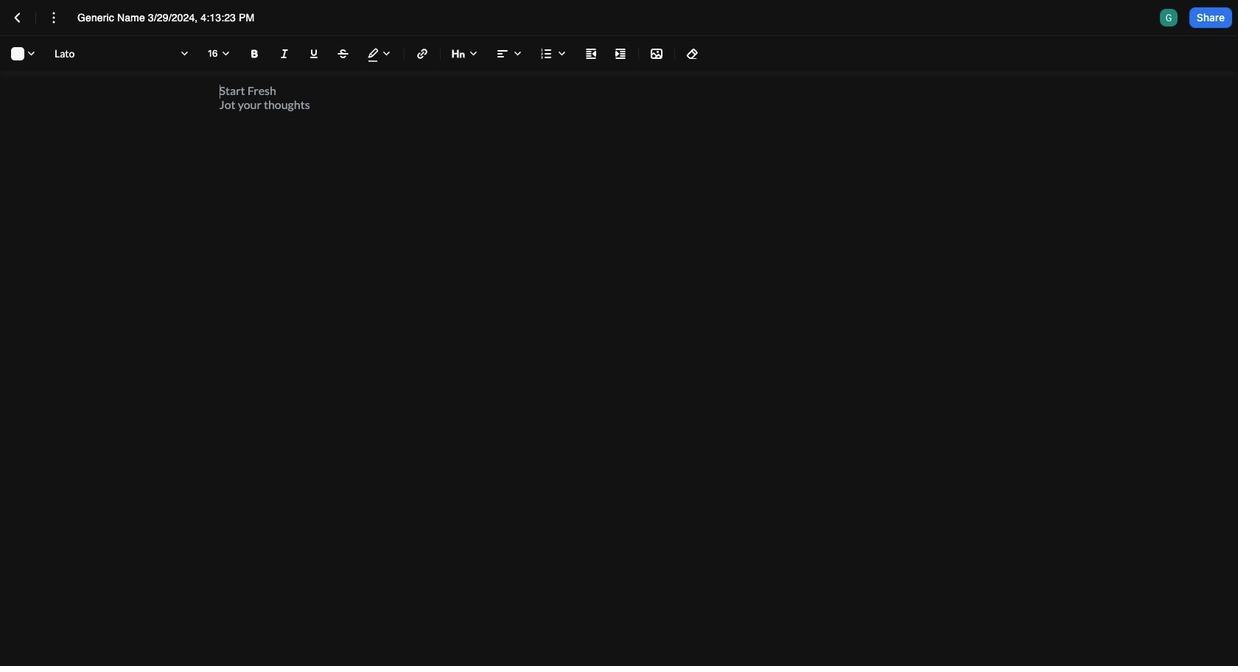 Task type: locate. For each thing, give the bounding box(es) containing it.
None text field
[[77, 10, 268, 25]]

more image
[[45, 9, 63, 27]]

link image
[[414, 45, 431, 63]]

increase indent image
[[612, 45, 630, 63]]

clear style image
[[684, 45, 702, 63]]

strikethrough image
[[335, 45, 352, 63]]

italic image
[[276, 45, 293, 63]]



Task type: vqa. For each thing, say whether or not it's contained in the screenshot.
Generic Name image at the right top
yes



Task type: describe. For each thing, give the bounding box(es) containing it.
generic name image
[[1160, 9, 1178, 27]]

bold image
[[246, 45, 264, 63]]

insert image image
[[648, 45, 666, 63]]

underline image
[[305, 45, 323, 63]]

all notes image
[[9, 9, 27, 27]]

decrease indent image
[[582, 45, 600, 63]]



